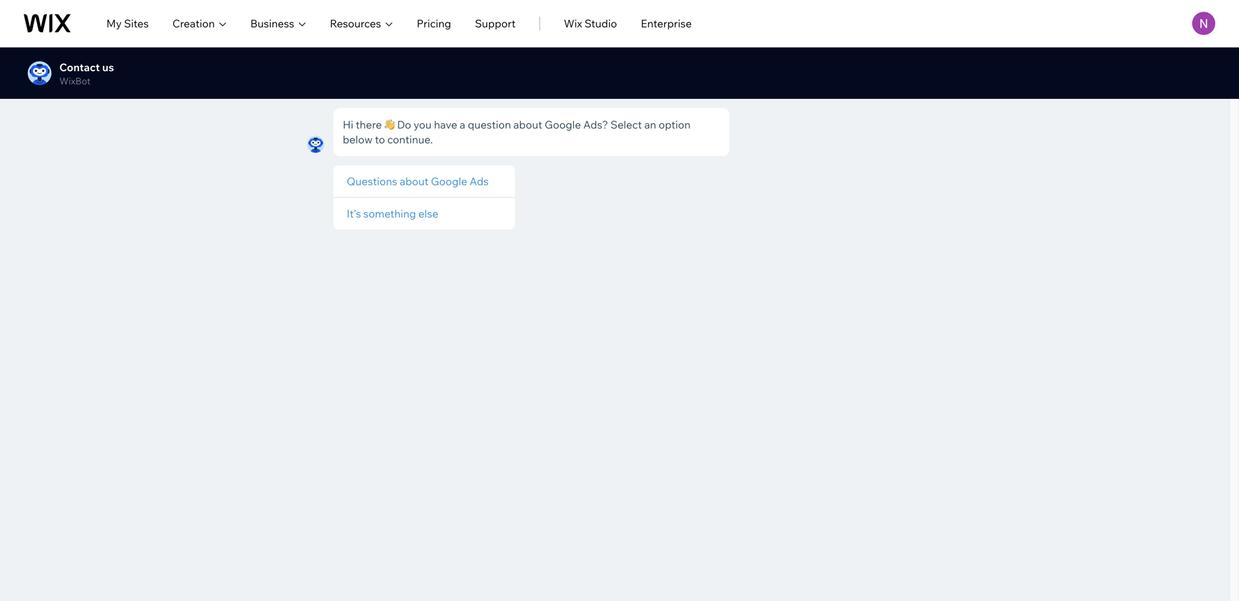 Task type: vqa. For each thing, say whether or not it's contained in the screenshot.
Wix Studio link
yes



Task type: locate. For each thing, give the bounding box(es) containing it.
resources
[[330, 17, 381, 30]]

support
[[475, 17, 516, 30]]

studio
[[585, 17, 617, 30]]

resources button
[[330, 16, 393, 31]]

my
[[106, 17, 122, 30]]

wix studio link
[[564, 16, 617, 31]]

my sites link
[[106, 16, 149, 31]]

business button
[[250, 16, 306, 31]]

creation button
[[172, 16, 227, 31]]

business
[[250, 17, 294, 30]]



Task type: describe. For each thing, give the bounding box(es) containing it.
support link
[[475, 16, 516, 31]]

enterprise link
[[641, 16, 692, 31]]

wix studio
[[564, 17, 617, 30]]

my sites
[[106, 17, 149, 30]]

pricing link
[[417, 16, 451, 31]]

creation
[[172, 17, 215, 30]]

sites
[[124, 17, 149, 30]]

enterprise
[[641, 17, 692, 30]]

profile image image
[[1193, 12, 1216, 35]]

pricing
[[417, 17, 451, 30]]

wix
[[564, 17, 582, 30]]



